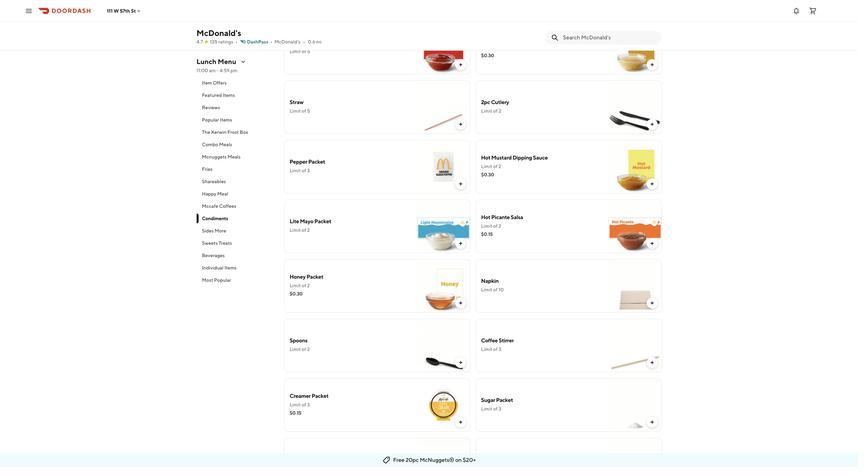 Task type: vqa. For each thing, say whether or not it's contained in the screenshot.
red
no



Task type: locate. For each thing, give the bounding box(es) containing it.
packet for sugar
[[496, 397, 513, 404]]

hot for hot picante salsa
[[481, 214, 491, 221]]

the kerwin frost box
[[202, 130, 248, 135]]

1 horizontal spatial •
[[271, 39, 273, 45]]

111 w 57th st button
[[107, 8, 141, 14]]

0 horizontal spatial •
[[235, 39, 238, 45]]

mustard
[[492, 155, 512, 161]]

ketchup packet limit of 5
[[290, 39, 328, 54]]

meals
[[219, 142, 232, 147], [228, 154, 241, 160]]

on
[[456, 457, 462, 464]]

items down beverages button
[[225, 265, 237, 271]]

hot inside hot picante salsa limit of 2 $0.15
[[481, 214, 491, 221]]

individual items
[[202, 265, 237, 271]]

0 vertical spatial 5
[[307, 49, 310, 54]]

• right dashpass on the left
[[271, 39, 273, 45]]

popular inside 'button'
[[202, 117, 219, 123]]

napkin limit of 10
[[481, 278, 504, 293]]

mcdonald's for mcdonald's
[[197, 28, 241, 38]]

packet right ketchup
[[312, 39, 328, 46]]

popular items
[[202, 117, 232, 123]]

2 5 from the top
[[307, 108, 310, 114]]

1 vertical spatial $0.30
[[481, 172, 494, 178]]

hot mustard dipping sauce image
[[609, 140, 662, 194]]

of inside straw limit of 5
[[302, 108, 306, 114]]

meals down the kerwin frost box at the top of the page
[[219, 142, 232, 147]]

honey packet limit of 2 $0.30
[[290, 274, 324, 297]]

condiments
[[202, 216, 228, 221]]

items for popular items
[[220, 117, 232, 123]]

limit
[[481, 45, 493, 50], [290, 49, 301, 54], [290, 108, 301, 114], [481, 108, 493, 114], [481, 164, 493, 169], [290, 168, 301, 173], [481, 223, 493, 229], [290, 228, 301, 233], [290, 283, 301, 289], [481, 287, 493, 293], [290, 347, 301, 352], [481, 347, 493, 352], [290, 402, 301, 408], [481, 407, 493, 412]]

packet right 'creamer'
[[312, 393, 329, 400]]

3 inside pepper packet limit of 3
[[307, 168, 310, 173]]

add item to cart image for hot mustard dipping sauce
[[650, 181, 655, 187]]

meals up fries button
[[228, 154, 241, 160]]

0 vertical spatial $0.15
[[481, 232, 493, 237]]

items inside "button"
[[223, 93, 235, 98]]

packet right the sugar at the bottom right
[[496, 397, 513, 404]]

item
[[202, 80, 212, 86]]

packet inside pepper packet limit of 3
[[308, 159, 325, 165]]

• left 0.6 on the top of the page
[[303, 39, 305, 45]]

lite mayo packet image
[[417, 200, 470, 253]]

1 vertical spatial popular
[[214, 278, 231, 283]]

mayo
[[300, 218, 314, 225]]

of inside ketchup packet limit of 5
[[302, 49, 306, 54]]

lunch menu
[[197, 58, 236, 65]]

1 hot from the top
[[481, 155, 491, 161]]

$0.15 down 'creamer'
[[290, 411, 302, 416]]

hot mustard dipping sauce limit of 2 $0.30
[[481, 155, 548, 178]]

1 vertical spatial items
[[220, 117, 232, 123]]

add item to cart image for straw
[[458, 122, 464, 127]]

0 horizontal spatial $0.15
[[290, 411, 302, 416]]

pepper packet image
[[417, 140, 470, 194]]

dashpass •
[[247, 39, 273, 45]]

menus image
[[241, 59, 246, 64]]

0 horizontal spatial add item to cart image
[[458, 122, 464, 127]]

hot picante salsa limit of 2 $0.15
[[481, 214, 523, 237]]

packet for pepper
[[308, 159, 325, 165]]

2pc
[[481, 99, 490, 106]]

hot picante salsa image
[[609, 200, 662, 253]]

limit inside hot picante salsa limit of 2 $0.15
[[481, 223, 493, 229]]

1 horizontal spatial $0.15
[[481, 232, 493, 237]]

packet inside creamer packet limit of 3 $0.15
[[312, 393, 329, 400]]

3 inside coffee stirrer limit of 3
[[499, 347, 502, 352]]

hot inside "hot mustard dipping sauce limit of 2 $0.30"
[[481, 155, 491, 161]]

packet for creamer
[[312, 393, 329, 400]]

2 vertical spatial $0.30
[[290, 291, 303, 297]]

111 w 57th st
[[107, 8, 136, 14]]

meal
[[217, 191, 228, 197]]

3 inside sugar packet limit of 3
[[499, 407, 502, 412]]

items up the kerwin frost box at the top of the page
[[220, 117, 232, 123]]

• right ratings
[[235, 39, 238, 45]]

0 vertical spatial add item to cart image
[[458, 122, 464, 127]]

meals for mcnuggets meals
[[228, 154, 241, 160]]

1 horizontal spatial mcdonald's
[[275, 39, 301, 45]]

beverages button
[[197, 250, 276, 262]]

2 horizontal spatial •
[[303, 39, 305, 45]]

offers
[[213, 80, 227, 86]]

2 inside hot picante salsa limit of 2 $0.15
[[499, 223, 502, 229]]

0 vertical spatial popular
[[202, 117, 219, 123]]

coffee stirrer limit of 3
[[481, 338, 514, 352]]

items inside button
[[225, 265, 237, 271]]

add item to cart image for 2pc cutlery
[[650, 122, 655, 127]]

mcdonald's
[[197, 28, 241, 38], [275, 39, 301, 45]]

most
[[202, 278, 213, 283]]

packet inside sugar packet limit of 3
[[496, 397, 513, 404]]

hot
[[481, 155, 491, 161], [481, 214, 491, 221]]

popular down individual items
[[214, 278, 231, 283]]

mcdonald's left 0.6 on the top of the page
[[275, 39, 301, 45]]

4.7
[[197, 39, 203, 45]]

2 vertical spatial items
[[225, 265, 237, 271]]

popular down reviews
[[202, 117, 219, 123]]

add item to cart image for creamer packet
[[458, 420, 464, 425]]

sweets
[[202, 241, 218, 246]]

items
[[223, 93, 235, 98], [220, 117, 232, 123], [225, 265, 237, 271]]

salsa
[[511, 214, 523, 221]]

shareables
[[202, 179, 226, 184]]

of inside coffee stirrer limit of 3
[[494, 347, 498, 352]]

meals for combo meals
[[219, 142, 232, 147]]

135 ratings •
[[210, 39, 238, 45]]

mcnuggets
[[202, 154, 227, 160]]

pm
[[231, 68, 238, 73]]

2pc cutlery limit of 2
[[481, 99, 509, 114]]

3 inside creamer packet limit of 3 $0.15
[[307, 402, 310, 408]]

add item to cart image
[[458, 62, 464, 68], [650, 62, 655, 68], [650, 122, 655, 127], [458, 181, 464, 187], [650, 181, 655, 187], [458, 241, 464, 246], [650, 241, 655, 246], [458, 301, 464, 306], [650, 301, 655, 306], [458, 360, 464, 366], [458, 420, 464, 425], [650, 420, 655, 425]]

items up reviews button
[[223, 93, 235, 98]]

hot left mustard at the right of the page
[[481, 155, 491, 161]]

of inside creamer packet limit of 3 $0.15
[[302, 402, 306, 408]]

salt packet image
[[609, 438, 662, 468]]

2 hot from the top
[[481, 214, 491, 221]]

5 inside ketchup packet limit of 5
[[307, 49, 310, 54]]

0 horizontal spatial mcdonald's
[[197, 28, 241, 38]]

limit inside ketchup packet limit of 5
[[290, 49, 301, 54]]

packet for ketchup
[[312, 39, 328, 46]]

1 vertical spatial hot
[[481, 214, 491, 221]]

popular items button
[[197, 114, 276, 126]]

1 vertical spatial 5
[[307, 108, 310, 114]]

of inside lite mayo packet limit of 2
[[302, 228, 306, 233]]

$20+
[[463, 457, 476, 464]]

creamer packet image
[[417, 379, 470, 432]]

1 vertical spatial add item to cart image
[[650, 360, 655, 366]]

packet right honey in the left bottom of the page
[[307, 274, 324, 280]]

most popular
[[202, 278, 231, 283]]

0 vertical spatial meals
[[219, 142, 232, 147]]

straw limit of 5
[[290, 99, 310, 114]]

creamer packet limit of 3 $0.15
[[290, 393, 329, 416]]

packet inside ketchup packet limit of 5
[[312, 39, 328, 46]]

items inside 'button'
[[220, 117, 232, 123]]

1 5 from the top
[[307, 49, 310, 54]]

3 • from the left
[[303, 39, 305, 45]]

$0.15 down picante
[[481, 232, 493, 237]]

2 • from the left
[[271, 39, 273, 45]]

picante
[[492, 214, 510, 221]]

packet right pepper
[[308, 159, 325, 165]]

1 vertical spatial meals
[[228, 154, 241, 160]]

3
[[307, 168, 310, 173], [499, 347, 502, 352], [307, 402, 310, 408], [499, 407, 502, 412]]

of inside hot picante salsa limit of 2 $0.15
[[494, 223, 498, 229]]

the
[[202, 130, 210, 135]]

of inside napkin limit of 10
[[494, 287, 498, 293]]

hot left picante
[[481, 214, 491, 221]]

2 inside the 2pc cutlery limit of 2
[[499, 108, 502, 114]]

3 for creamer
[[307, 402, 310, 408]]

straw
[[290, 99, 304, 106]]

individual items button
[[197, 262, 276, 274]]

packet inside honey packet limit of 2 $0.30
[[307, 274, 324, 280]]

mcdonald's up 135 ratings •
[[197, 28, 241, 38]]

111
[[107, 8, 113, 14]]

ketchup packet image
[[417, 21, 470, 74]]

add item to cart image for lite mayo packet
[[458, 241, 464, 246]]

•
[[235, 39, 238, 45], [271, 39, 273, 45], [303, 39, 305, 45]]

of inside pepper packet limit of 3
[[302, 168, 306, 173]]

0 vertical spatial items
[[223, 93, 235, 98]]

1 horizontal spatial add item to cart image
[[650, 360, 655, 366]]

2 inside lite mayo packet limit of 2
[[307, 228, 310, 233]]

$0.15 inside hot picante salsa limit of 2 $0.15
[[481, 232, 493, 237]]

packet right mayo
[[315, 218, 331, 225]]

2
[[499, 45, 502, 50], [499, 108, 502, 114], [499, 164, 502, 169], [499, 223, 502, 229], [307, 228, 310, 233], [307, 283, 310, 289], [307, 347, 310, 352]]

packet for honey
[[307, 274, 324, 280]]

pepper packet limit of 3
[[290, 159, 325, 173]]

5
[[307, 49, 310, 54], [307, 108, 310, 114]]

item offers
[[202, 80, 227, 86]]

2 inside spoons limit of 2
[[307, 347, 310, 352]]

11:00 am - 4:59 pm
[[197, 68, 238, 73]]

fries button
[[197, 163, 276, 176]]

add item to cart image
[[458, 122, 464, 127], [650, 360, 655, 366]]

0.6
[[308, 39, 316, 45]]

0 vertical spatial mcdonald's
[[197, 28, 241, 38]]

packet
[[312, 39, 328, 46], [308, 159, 325, 165], [315, 218, 331, 225], [307, 274, 324, 280], [312, 393, 329, 400], [496, 397, 513, 404]]

item offers button
[[197, 77, 276, 89]]

4:59
[[220, 68, 230, 73]]

1 • from the left
[[235, 39, 238, 45]]

spoons limit of 2
[[290, 338, 310, 352]]

0 vertical spatial hot
[[481, 155, 491, 161]]

frost
[[228, 130, 239, 135]]

3 for sugar
[[499, 407, 502, 412]]

1 vertical spatial $0.15
[[290, 411, 302, 416]]

0 vertical spatial $0.30
[[481, 53, 494, 58]]

1 vertical spatial mcdonald's
[[275, 39, 301, 45]]



Task type: describe. For each thing, give the bounding box(es) containing it.
limit inside creamer packet limit of 3 $0.15
[[290, 402, 301, 408]]

free
[[393, 457, 405, 464]]

mccafe coffees
[[202, 204, 236, 209]]

57th
[[120, 8, 130, 14]]

reviews
[[202, 105, 220, 110]]

-
[[217, 68, 219, 73]]

lunch
[[197, 58, 217, 65]]

free 20pc mcnuggetsⓡ on $20+
[[393, 457, 476, 464]]

reviews button
[[197, 101, 276, 114]]

add item to cart image for spoons
[[458, 360, 464, 366]]

limit inside sugar packet limit of 3
[[481, 407, 493, 412]]

3 for coffee
[[499, 347, 502, 352]]

most popular button
[[197, 274, 276, 287]]

10
[[499, 287, 504, 293]]

menu
[[218, 58, 236, 65]]

mi
[[316, 39, 322, 45]]

straw image
[[417, 81, 470, 134]]

kerwin
[[211, 130, 227, 135]]

sauce
[[533, 155, 548, 161]]

3 for pepper
[[307, 168, 310, 173]]

lite
[[290, 218, 299, 225]]

limit inside straw limit of 5
[[290, 108, 301, 114]]

happy meal
[[202, 191, 228, 197]]

honey mustard image
[[609, 21, 662, 74]]

treats
[[219, 241, 232, 246]]

combo
[[202, 142, 218, 147]]

of inside the 2pc cutlery limit of 2
[[494, 108, 498, 114]]

mcdonald's • 0.6 mi
[[275, 39, 322, 45]]

stirrer
[[499, 338, 514, 344]]

box
[[240, 130, 248, 135]]

honey packet image
[[417, 259, 470, 313]]

11:00
[[197, 68, 208, 73]]

mcnuggets meals
[[202, 154, 241, 160]]

add item to cart image for napkin
[[650, 301, 655, 306]]

shareables button
[[197, 176, 276, 188]]

ratings
[[219, 39, 233, 45]]

lite mayo packet limit of 2
[[290, 218, 331, 233]]

mcdonald's for mcdonald's • 0.6 mi
[[275, 39, 301, 45]]

Item Search search field
[[563, 34, 657, 41]]

spoons
[[290, 338, 308, 344]]

2 inside honey packet limit of 2 $0.30
[[307, 283, 310, 289]]

beverages
[[202, 253, 225, 258]]

napkin image
[[609, 259, 662, 313]]

of inside limit of 2 $0.30
[[494, 45, 498, 50]]

fries
[[202, 167, 213, 172]]

packet inside lite mayo packet limit of 2
[[315, 218, 331, 225]]

dipping
[[513, 155, 532, 161]]

add item to cart image for pepper packet
[[458, 181, 464, 187]]

limit inside the 2pc cutlery limit of 2
[[481, 108, 493, 114]]

of inside "hot mustard dipping sauce limit of 2 $0.30"
[[494, 164, 498, 169]]

add item to cart image for sugar packet
[[650, 420, 655, 425]]

$0.30 inside honey packet limit of 2 $0.30
[[290, 291, 303, 297]]

napkin
[[481, 278, 499, 285]]

combo meals
[[202, 142, 232, 147]]

limit inside napkin limit of 10
[[481, 287, 493, 293]]

of inside spoons limit of 2
[[302, 347, 306, 352]]

$0.30 inside "hot mustard dipping sauce limit of 2 $0.30"
[[481, 172, 494, 178]]

popular inside button
[[214, 278, 231, 283]]

limit inside "hot mustard dipping sauce limit of 2 $0.30"
[[481, 164, 493, 169]]

featured items button
[[197, 89, 276, 101]]

sides
[[202, 228, 214, 234]]

of inside sugar packet limit of 3
[[494, 407, 498, 412]]

add item to cart image for hot picante salsa
[[650, 241, 655, 246]]

coffees
[[219, 204, 236, 209]]

combo meals button
[[197, 138, 276, 151]]

individual
[[202, 265, 224, 271]]

am
[[209, 68, 216, 73]]

happy
[[202, 191, 216, 197]]

limit inside honey packet limit of 2 $0.30
[[290, 283, 301, 289]]

the kerwin frost box button
[[197, 126, 276, 138]]

coffee
[[481, 338, 498, 344]]

mcnuggets meals button
[[197, 151, 276, 163]]

2pc cutlery image
[[609, 81, 662, 134]]

20pc
[[406, 457, 419, 464]]

honey
[[290, 274, 306, 280]]

happy meal button
[[197, 188, 276, 200]]

sugar
[[481, 397, 495, 404]]

• for mcdonald's • 0.6 mi
[[303, 39, 305, 45]]

limit inside coffee stirrer limit of 3
[[481, 347, 493, 352]]

limit of 2 $0.30
[[481, 45, 502, 58]]

5 inside straw limit of 5
[[307, 108, 310, 114]]

pepper
[[290, 159, 308, 165]]

mccafe coffees button
[[197, 200, 276, 213]]

135
[[210, 39, 218, 45]]

limit inside lite mayo packet limit of 2
[[290, 228, 301, 233]]

equal packet image
[[417, 438, 470, 468]]

0 items, open order cart image
[[809, 7, 818, 15]]

2 inside limit of 2 $0.30
[[499, 45, 502, 50]]

of inside honey packet limit of 2 $0.30
[[302, 283, 306, 289]]

items for individual items
[[225, 265, 237, 271]]

open menu image
[[25, 7, 33, 15]]

items for featured items
[[223, 93, 235, 98]]

notification bell image
[[793, 7, 801, 15]]

mcnuggetsⓡ
[[420, 457, 455, 464]]

$0.15 inside creamer packet limit of 3 $0.15
[[290, 411, 302, 416]]

add item to cart image for coffee stirrer
[[650, 360, 655, 366]]

add item to cart image for honey packet
[[458, 301, 464, 306]]

cutlery
[[491, 99, 509, 106]]

limit inside limit of 2 $0.30
[[481, 45, 493, 50]]

limit inside spoons limit of 2
[[290, 347, 301, 352]]

hot for hot mustard dipping sauce
[[481, 155, 491, 161]]

limit inside pepper packet limit of 3
[[290, 168, 301, 173]]

$0.30 inside limit of 2 $0.30
[[481, 53, 494, 58]]

coffee stirrer image
[[609, 319, 662, 373]]

sugar packet image
[[609, 379, 662, 432]]

mccafe
[[202, 204, 218, 209]]

more
[[215, 228, 226, 234]]

dashpass
[[247, 39, 268, 45]]

sides more button
[[197, 225, 276, 237]]

2 inside "hot mustard dipping sauce limit of 2 $0.30"
[[499, 164, 502, 169]]

spoons image
[[417, 319, 470, 373]]

• for dashpass •
[[271, 39, 273, 45]]

w
[[114, 8, 119, 14]]

featured items
[[202, 93, 235, 98]]

sweets treats button
[[197, 237, 276, 250]]

ketchup
[[290, 39, 311, 46]]



